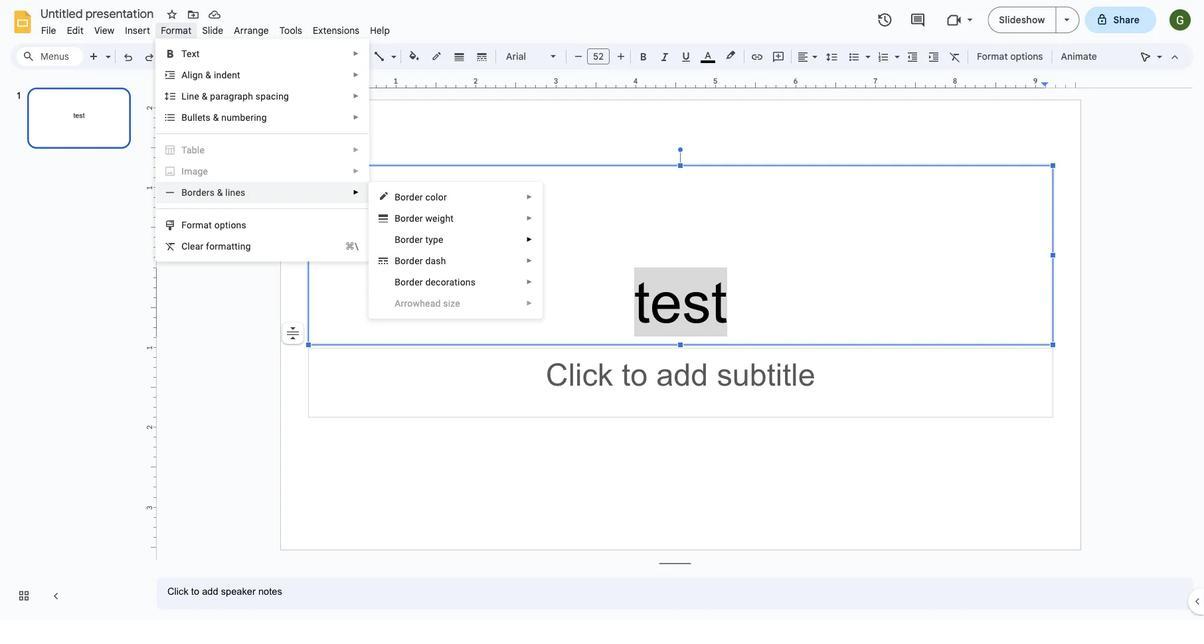 Task type: vqa. For each thing, say whether or not it's contained in the screenshot.


Task type: describe. For each thing, give the bounding box(es) containing it.
arrange
[[234, 25, 269, 36]]

Rename text field
[[36, 5, 161, 21]]

file
[[41, 25, 56, 36]]

options inside format options button
[[1011, 50, 1043, 62]]

& right the ine at the left top of the page
[[202, 91, 208, 102]]

► for line & paragraph spacing l "element"
[[353, 92, 360, 100]]

border dash d element
[[395, 255, 450, 266]]

Font size text field
[[588, 48, 609, 64]]

m
[[184, 166, 192, 177]]

b
[[395, 277, 401, 288]]

view menu item
[[89, 23, 120, 38]]

lign
[[188, 69, 203, 80]]

image m element
[[181, 166, 212, 177]]

align & indent a element
[[181, 69, 244, 80]]

a lign & indent
[[181, 69, 240, 80]]

menu item for bulle t s & numbering
[[156, 161, 369, 182]]

lines
[[225, 187, 246, 198]]

table 2 element
[[181, 144, 209, 155]]

edit
[[67, 25, 84, 36]]

clear formatting c element
[[181, 241, 255, 252]]

ype
[[429, 234, 444, 245]]

l ine & paragraph spacing
[[181, 91, 289, 102]]

bulle
[[181, 112, 203, 123]]

2 vertical spatial format
[[181, 220, 212, 231]]

arrange menu item
[[229, 23, 274, 38]]

help
[[370, 25, 390, 36]]

format inside menu item
[[161, 25, 192, 36]]

format options button
[[971, 47, 1049, 66]]

start slideshow (⌘+enter) image
[[1065, 19, 1070, 21]]

tools menu item
[[274, 23, 308, 38]]

help menu item
[[365, 23, 395, 38]]

► for border weight w element
[[526, 215, 533, 222]]

border for border w eight
[[395, 213, 423, 224]]

a
[[181, 69, 188, 80]]

menu item for bor d er dash
[[369, 293, 542, 314]]

format options inside menu
[[181, 220, 246, 231]]

table
[[181, 144, 205, 155]]

eight
[[433, 213, 454, 224]]

bor
[[395, 255, 409, 266]]

border decorations o element
[[395, 277, 480, 288]]

border weight w element
[[395, 213, 458, 224]]

line & paragraph spacing image
[[825, 47, 840, 66]]

extensions
[[313, 25, 360, 36]]

w
[[425, 213, 433, 224]]

border color: transparent image
[[430, 47, 445, 64]]

main toolbar
[[82, 0, 1104, 515]]

size
[[443, 298, 460, 309]]

Font size field
[[587, 48, 615, 68]]

► for the text s element
[[353, 50, 360, 57]]

animate
[[1061, 50, 1097, 62]]

► for borders & lines q "element"
[[353, 189, 360, 196]]

er
[[415, 255, 423, 266]]

menu containing text
[[156, 39, 369, 262]]

font list. arial selected. option
[[506, 47, 543, 66]]

bulle t s & numbering
[[181, 112, 267, 123]]

arrow h ead size
[[395, 298, 460, 309]]

border w eight
[[395, 213, 454, 224]]

share button
[[1085, 7, 1157, 33]]

t for ype
[[425, 234, 429, 245]]

arial
[[506, 50, 526, 62]]

► for border color c "element"
[[526, 193, 533, 201]]

highlight color image
[[723, 47, 738, 63]]

border type t element
[[395, 234, 448, 245]]

age
[[192, 166, 208, 177]]

live pointer settings image
[[1154, 48, 1163, 52]]

slideshow
[[999, 14, 1045, 26]]

spacing
[[256, 91, 289, 102]]

borders & lines
[[181, 187, 246, 198]]

d
[[409, 255, 415, 266]]

olor
[[430, 192, 447, 203]]

text s element
[[181, 48, 204, 59]]

& left lines
[[217, 187, 223, 198]]

borders
[[181, 187, 215, 198]]

tools
[[280, 25, 302, 36]]

view
[[94, 25, 114, 36]]

indent
[[214, 69, 240, 80]]

table menu item
[[164, 144, 360, 157]]

► for align & indent a element
[[353, 71, 360, 79]]

shrink text on overflow image
[[284, 324, 302, 343]]

format inside button
[[977, 50, 1008, 62]]



Task type: locate. For each thing, give the bounding box(es) containing it.
1 vertical spatial format
[[977, 50, 1008, 62]]

menu bar inside menu bar "banner"
[[36, 17, 395, 39]]

menu item containing i
[[156, 161, 369, 182]]

rder
[[406, 277, 423, 288]]

0 horizontal spatial menu item
[[156, 161, 369, 182]]

format down star 'checkbox'
[[161, 25, 192, 36]]

arrowhead size h element
[[395, 298, 464, 309]]

text color image
[[701, 47, 716, 63]]

menu containing border
[[369, 182, 543, 319]]

3 border from the top
[[395, 234, 423, 245]]

⌘backslash element
[[329, 240, 359, 253]]

border weight option
[[452, 47, 467, 66]]

1 vertical spatial border
[[395, 213, 423, 224]]

formatting
[[206, 241, 251, 252]]

border left c
[[395, 192, 423, 203]]

borders & lines q element
[[181, 187, 249, 198]]

extensions menu item
[[308, 23, 365, 38]]

Menus field
[[17, 47, 83, 66]]

border dash option
[[475, 47, 490, 66]]

border t ype
[[395, 234, 444, 245]]

options up formatting
[[214, 220, 246, 231]]

bullets & numbering t element
[[181, 112, 271, 123]]

t
[[203, 112, 206, 123], [425, 234, 429, 245]]

0 vertical spatial format options
[[977, 50, 1043, 62]]

1 vertical spatial menu item
[[369, 293, 542, 314]]

border c olor
[[395, 192, 447, 203]]

Star checkbox
[[163, 5, 181, 24]]

0 vertical spatial options
[[1011, 50, 1043, 62]]

select line image
[[388, 48, 397, 52]]

0 vertical spatial format
[[161, 25, 192, 36]]

h
[[420, 298, 425, 309]]

slide
[[202, 25, 223, 36]]

l
[[181, 91, 187, 102]]

file menu item
[[36, 23, 62, 38]]

► for 'image m' element
[[353, 167, 360, 175]]

1 vertical spatial format options
[[181, 220, 246, 231]]

new slide with layout image
[[102, 48, 111, 52]]

ead
[[425, 298, 441, 309]]

options inside menu
[[214, 220, 246, 231]]

2 vertical spatial border
[[395, 234, 423, 245]]

format options \ element
[[181, 220, 250, 231]]

options down "slideshow" button
[[1011, 50, 1043, 62]]

► for table 2 element
[[353, 146, 360, 154]]

border color c element
[[395, 192, 451, 203]]

border for border t ype
[[395, 234, 423, 245]]

menu item
[[156, 161, 369, 182], [369, 293, 542, 314]]

border
[[395, 192, 423, 203], [395, 213, 423, 224], [395, 234, 423, 245]]

edit menu item
[[62, 23, 89, 38]]

border up "d"
[[395, 234, 423, 245]]

navigation inside application
[[0, 75, 146, 621]]

menu bar banner
[[0, 0, 1204, 621]]

menu
[[156, 39, 369, 262], [369, 182, 543, 319]]

⌘\
[[345, 241, 359, 252]]

c
[[181, 241, 188, 252]]

line & paragraph spacing l element
[[181, 91, 293, 102]]

slide menu item
[[197, 23, 229, 38]]

menu item down decorations
[[369, 293, 542, 314]]

1 horizontal spatial t
[[425, 234, 429, 245]]

format up lear
[[181, 220, 212, 231]]

► for border dash d element
[[526, 257, 533, 265]]

1 border from the top
[[395, 192, 423, 203]]

0 vertical spatial menu item
[[156, 161, 369, 182]]

border left w at left top
[[395, 213, 423, 224]]

b o rder decorations
[[395, 277, 476, 288]]

format menu item
[[156, 23, 197, 38]]

format options up c lear formatting
[[181, 220, 246, 231]]

fill color: transparent image
[[407, 47, 422, 64]]

0 horizontal spatial options
[[214, 220, 246, 231]]

i m age
[[181, 166, 208, 177]]

1 horizontal spatial format options
[[977, 50, 1043, 62]]

t for s
[[203, 112, 206, 123]]

lear
[[188, 241, 204, 252]]

insert menu item
[[120, 23, 156, 38]]

►
[[353, 50, 360, 57], [353, 71, 360, 79], [353, 92, 360, 100], [353, 114, 360, 121], [353, 146, 360, 154], [353, 167, 360, 175], [353, 189, 360, 196], [526, 193, 533, 201], [526, 215, 533, 222], [526, 236, 533, 243], [526, 257, 533, 265], [526, 278, 533, 286], [526, 300, 533, 307]]

application
[[0, 0, 1204, 621]]

mode and view toolbar
[[1135, 43, 1186, 70]]

& right lign
[[206, 69, 211, 80]]

numbering
[[221, 112, 267, 123]]

0 horizontal spatial t
[[203, 112, 206, 123]]

i
[[181, 166, 184, 177]]

menu bar
[[36, 17, 395, 39]]

c lear formatting
[[181, 241, 251, 252]]

► inside the table "menu item"
[[353, 146, 360, 154]]

format down "slideshow" button
[[977, 50, 1008, 62]]

1 horizontal spatial menu item
[[369, 293, 542, 314]]

arrow
[[395, 298, 420, 309]]

application containing slideshow
[[0, 0, 1204, 621]]

1 horizontal spatial options
[[1011, 50, 1043, 62]]

format
[[161, 25, 192, 36], [977, 50, 1008, 62], [181, 220, 212, 231]]

bor d er dash
[[395, 255, 446, 266]]

format options down "slideshow" button
[[977, 50, 1043, 62]]

text
[[181, 48, 200, 59]]

insert
[[125, 25, 150, 36]]

o
[[401, 277, 406, 288]]

&
[[206, 69, 211, 80], [202, 91, 208, 102], [213, 112, 219, 123], [217, 187, 223, 198]]

options
[[1011, 50, 1043, 62], [214, 220, 246, 231]]

0 horizontal spatial format options
[[181, 220, 246, 231]]

c
[[425, 192, 430, 203]]

1 vertical spatial t
[[425, 234, 429, 245]]

► for bullets & numbering t element at the top of page
[[353, 114, 360, 121]]

s
[[206, 112, 211, 123]]

decorations
[[425, 277, 476, 288]]

2 border from the top
[[395, 213, 423, 224]]

0 vertical spatial t
[[203, 112, 206, 123]]

menu item down the table "menu item"
[[156, 161, 369, 182]]

format options
[[977, 50, 1043, 62], [181, 220, 246, 231]]

menu item containing arrow
[[369, 293, 542, 314]]

right margin image
[[1042, 78, 1081, 88]]

option
[[282, 323, 304, 344]]

menu bar containing file
[[36, 17, 395, 39]]

animate button
[[1055, 47, 1103, 66]]

navigation
[[0, 75, 146, 621]]

slideshow button
[[988, 7, 1057, 33]]

0 vertical spatial border
[[395, 192, 423, 203]]

ine
[[187, 91, 199, 102]]

paragraph
[[210, 91, 253, 102]]

dash
[[425, 255, 446, 266]]

share
[[1114, 14, 1140, 26]]

border for border c olor
[[395, 192, 423, 203]]

1 vertical spatial options
[[214, 220, 246, 231]]

format options inside button
[[977, 50, 1043, 62]]

& right "s"
[[213, 112, 219, 123]]



